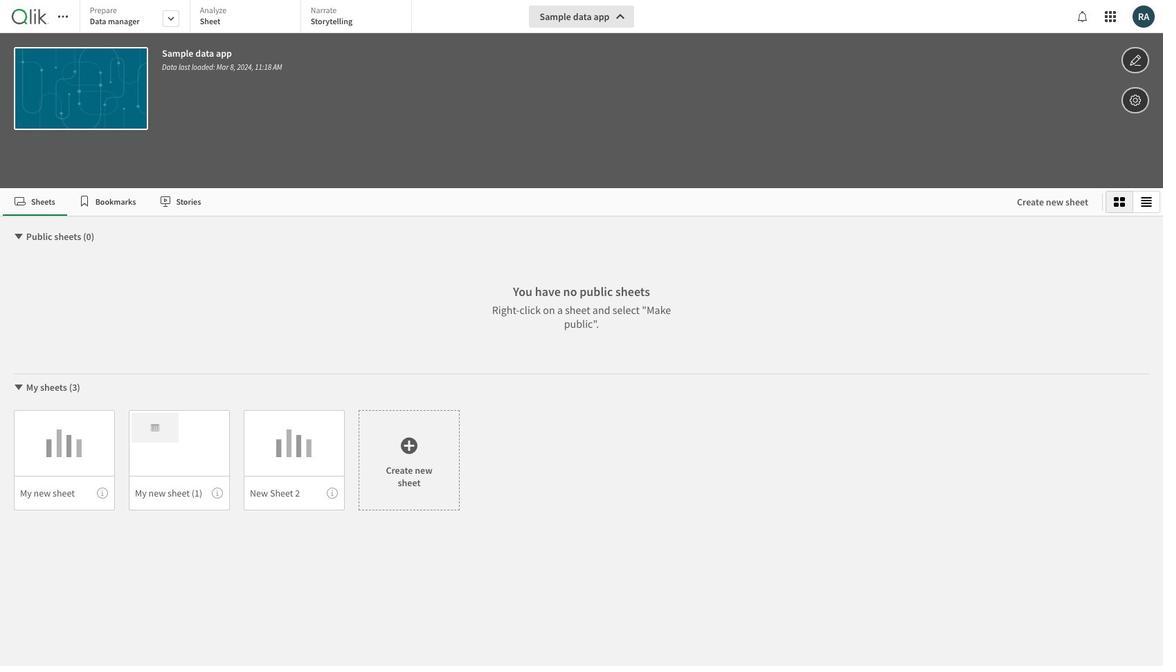 Task type: locate. For each thing, give the bounding box(es) containing it.
1 tooltip from the left
[[97, 488, 108, 499]]

2 tooltip from the left
[[212, 488, 223, 499]]

new sheet 2 sheet is selected. press the spacebar or enter key to open new sheet 2 sheet. use the right and left arrow keys to navigate. element
[[244, 411, 345, 511]]

3 menu item from the left
[[244, 476, 345, 511]]

0 horizontal spatial tooltip
[[97, 488, 108, 499]]

menu item for my new sheet (1) sheet is selected. press the spacebar or enter key to open my new sheet (1) sheet. use the right and left arrow keys to navigate. element
[[129, 476, 230, 511]]

1 horizontal spatial tooltip
[[212, 488, 223, 499]]

tooltip inside my new sheet (1) sheet is selected. press the spacebar or enter key to open my new sheet (1) sheet. use the right and left arrow keys to navigate. element
[[212, 488, 223, 499]]

3 tooltip from the left
[[327, 488, 338, 499]]

tab list
[[79, 0, 417, 35], [3, 188, 1003, 216]]

1 vertical spatial tab list
[[3, 188, 1003, 216]]

tooltip for my new sheet sheet is selected. press the spacebar or enter key to open my new sheet sheet. use the right and left arrow keys to navigate. element
[[97, 488, 108, 499]]

menu item for the new sheet 2 sheet is selected. press the spacebar or enter key to open new sheet 2 sheet. use the right and left arrow keys to navigate. element
[[244, 476, 345, 511]]

app options image
[[1129, 92, 1142, 109]]

toolbar
[[0, 0, 1163, 188]]

1 horizontal spatial menu item
[[129, 476, 230, 511]]

1 menu item from the left
[[14, 476, 115, 511]]

collapse image
[[13, 382, 24, 393]]

list view image
[[1141, 197, 1152, 208]]

2 horizontal spatial menu item
[[244, 476, 345, 511]]

application
[[0, 0, 1163, 667]]

tooltip inside the new sheet 2 sheet is selected. press the spacebar or enter key to open new sheet 2 sheet. use the right and left arrow keys to navigate. element
[[327, 488, 338, 499]]

0 horizontal spatial menu item
[[14, 476, 115, 511]]

tooltip
[[97, 488, 108, 499], [212, 488, 223, 499], [327, 488, 338, 499]]

menu item
[[14, 476, 115, 511], [129, 476, 230, 511], [244, 476, 345, 511]]

2 horizontal spatial tooltip
[[327, 488, 338, 499]]

grid view image
[[1114, 197, 1125, 208]]

tooltip inside my new sheet sheet is selected. press the spacebar or enter key to open my new sheet sheet. use the right and left arrow keys to navigate. element
[[97, 488, 108, 499]]

group
[[1106, 191, 1161, 213]]

2 menu item from the left
[[129, 476, 230, 511]]



Task type: describe. For each thing, give the bounding box(es) containing it.
edit image
[[1129, 52, 1142, 69]]

collapse image
[[13, 231, 24, 242]]

tooltip for my new sheet (1) sheet is selected. press the spacebar or enter key to open my new sheet (1) sheet. use the right and left arrow keys to navigate. element
[[212, 488, 223, 499]]

0 vertical spatial tab list
[[79, 0, 417, 35]]

my new sheet sheet is selected. press the spacebar or enter key to open my new sheet sheet. use the right and left arrow keys to navigate. element
[[14, 411, 115, 511]]

my new sheet (1) sheet is selected. press the spacebar or enter key to open my new sheet (1) sheet. use the right and left arrow keys to navigate. element
[[129, 411, 230, 511]]

menu item for my new sheet sheet is selected. press the spacebar or enter key to open my new sheet sheet. use the right and left arrow keys to navigate. element
[[14, 476, 115, 511]]

tooltip for the new sheet 2 sheet is selected. press the spacebar or enter key to open new sheet 2 sheet. use the right and left arrow keys to navigate. element
[[327, 488, 338, 499]]



Task type: vqa. For each thing, say whether or not it's contained in the screenshot.
3rd option from the bottom
no



